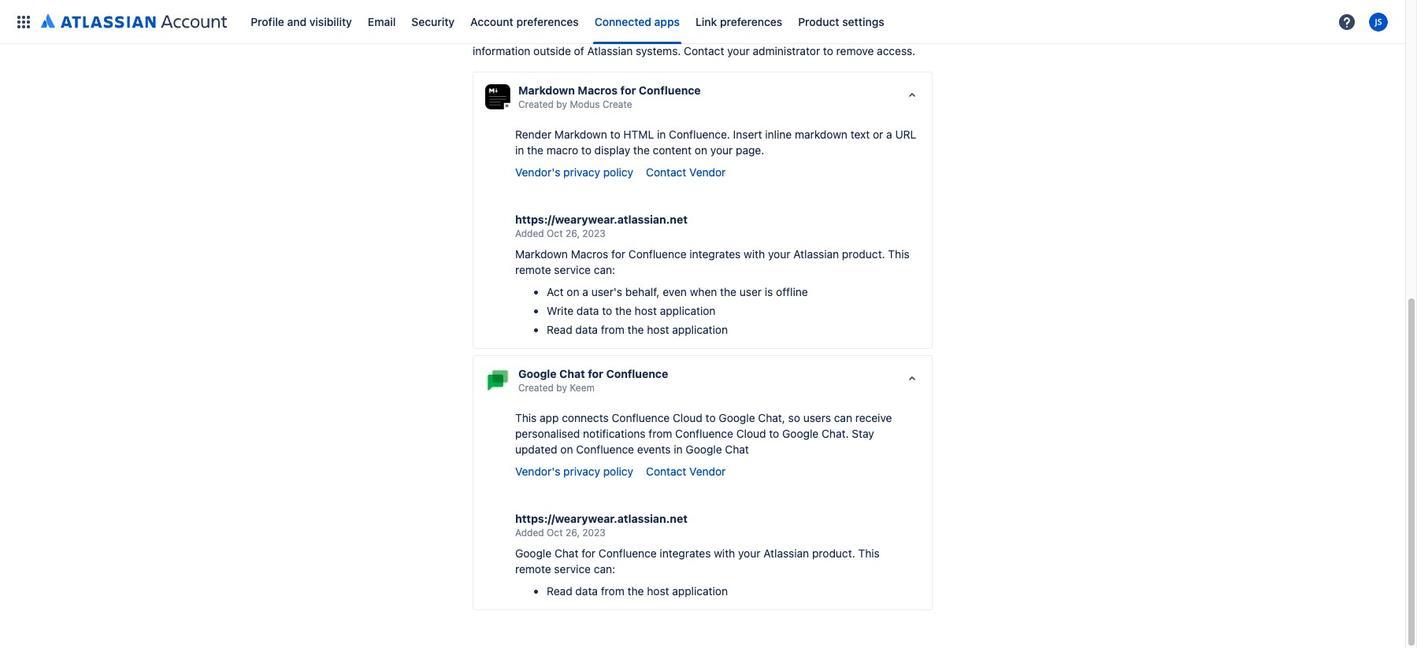Task type: vqa. For each thing, say whether or not it's contained in the screenshot.
Display Inline
no



Task type: describe. For each thing, give the bounding box(es) containing it.
security
[[412, 15, 455, 28]]

information
[[473, 44, 531, 58]]

so
[[788, 411, 800, 425]]

link preferences link
[[691, 9, 787, 34]]

page.
[[736, 143, 764, 157]]

to inside act on a user's behalf, even when the user is offline write data to the host application read data from the host application
[[602, 304, 612, 318]]

privacy for app
[[563, 465, 600, 478]]

for inside google chat for confluence created by keem
[[588, 367, 604, 381]]

1 vertical spatial application
[[672, 323, 728, 336]]

contact vendor for cloud
[[646, 465, 726, 478]]

markdown inside the https://wearywear.atlassian.net added oct 26, 2023 markdown macros for confluence integrates with your atlassian product. this remote service can:
[[515, 247, 568, 261]]

administrator
[[753, 44, 820, 58]]

26, for macros
[[566, 228, 580, 240]]

connected
[[595, 15, 652, 28]]

updated
[[515, 443, 557, 456]]

2 vertical spatial data
[[576, 585, 598, 598]]

0 vertical spatial of
[[603, 13, 614, 26]]

service for macros
[[554, 263, 591, 277]]

account image
[[1369, 12, 1388, 31]]

google inside https://wearywear.atlassian.net added oct 26, 2023 google chat for confluence integrates with your atlassian product. this remote service can:
[[515, 547, 552, 560]]

google chat for confluence created by keem
[[518, 367, 668, 394]]

to down may
[[823, 44, 834, 58]]

confluence inside https://wearywear.atlassian.net added oct 26, 2023 google chat for confluence integrates with your atlassian product. this remote service can:
[[599, 547, 657, 560]]

vendor for to
[[690, 465, 726, 478]]

keem
[[570, 382, 595, 394]]

outside
[[534, 44, 571, 58]]

vendor's privacy policy link for markdown
[[515, 165, 646, 179]]

the down html
[[633, 143, 650, 157]]

email
[[368, 15, 396, 28]]

to right macro
[[581, 143, 592, 157]]

contact for google chat for confluence
[[646, 465, 687, 478]]

even
[[663, 285, 687, 299]]

chat,
[[758, 411, 785, 425]]

more
[[574, 13, 600, 26]]

chat.
[[822, 427, 849, 440]]

2 vertical spatial from
[[601, 585, 625, 598]]

chat inside google chat for confluence created by keem
[[559, 367, 585, 381]]

has
[[718, 13, 736, 26]]

account
[[470, 15, 514, 28]]

contact for markdown macros for confluence
[[646, 165, 687, 179]]

chat inside https://wearywear.atlassian.net added oct 26, 2023 google chat for confluence integrates with your atlassian product. this remote service can:
[[555, 547, 579, 560]]

0 horizontal spatial in
[[515, 143, 524, 157]]

google inside google chat for confluence created by keem
[[518, 367, 557, 381]]

is
[[765, 285, 773, 299]]

app
[[540, 411, 559, 425]]

events
[[637, 443, 671, 456]]

preferences for link preferences
[[720, 15, 783, 28]]

your inside render markdown to html in confluence. insert inline markdown text or a url in the macro to display the content on your page.
[[710, 143, 733, 157]]

contact inside the an admin on one or more of your atlassian sites has granted these third-party apps permission to your atlassian account information. the following apps may be storing information outside of atlassian systems. contact your administrator to remove access.
[[684, 44, 724, 58]]

to left "chat,"
[[706, 411, 716, 425]]

behalf,
[[625, 285, 660, 299]]

content
[[653, 143, 692, 157]]

by for markdown
[[557, 98, 567, 110]]

vendor's for this app connects confluence cloud to google chat, so users can receive personalised notifications from confluence cloud to google chat.   stay updated on confluence events in google chat
[[515, 465, 561, 478]]

and
[[287, 15, 307, 28]]

confluence inside markdown macros for confluence created by modus  create
[[639, 84, 701, 97]]

2023 for macros
[[582, 228, 606, 240]]

settings
[[842, 15, 885, 28]]

connected apps link
[[590, 9, 685, 34]]

0 vertical spatial application
[[660, 304, 716, 318]]

third-
[[812, 13, 841, 26]]

markdown macros for confluence created by modus  create
[[518, 84, 701, 110]]

may
[[825, 28, 846, 42]]

the
[[726, 28, 746, 42]]

users
[[803, 411, 831, 425]]

remove
[[836, 44, 874, 58]]

2 vertical spatial application
[[672, 585, 728, 598]]

user's
[[591, 285, 623, 299]]

party
[[841, 13, 867, 26]]

html
[[624, 128, 654, 141]]

an admin on one or more of your atlassian sites has granted these third-party apps permission to your atlassian account information. the following apps may be storing information outside of atlassian systems. contact your administrator to remove access.
[[473, 13, 916, 58]]

an
[[473, 13, 486, 26]]

macros inside markdown macros for confluence created by modus  create
[[578, 84, 618, 97]]

sites
[[691, 13, 715, 26]]

contact vendor link for to
[[646, 465, 739, 478]]

product
[[798, 15, 840, 28]]

vendor for confluence.
[[690, 165, 726, 179]]

0 vertical spatial host
[[635, 304, 657, 318]]

security link
[[407, 9, 459, 34]]

https://wearywear.atlassian.net added oct 26, 2023 markdown macros for confluence integrates with your atlassian product. this remote service can:
[[515, 213, 910, 277]]

admin
[[489, 13, 520, 26]]

link
[[696, 15, 717, 28]]

remote for markdown macros for confluence integrates with your atlassian product. this remote service can:
[[515, 263, 551, 277]]

insert
[[733, 128, 762, 141]]

read inside act on a user's behalf, even when the user is offline write data to the host application read data from the host application
[[547, 323, 573, 336]]

confluence inside the https://wearywear.atlassian.net added oct 26, 2023 markdown macros for confluence integrates with your atlassian product. this remote service can:
[[629, 247, 687, 261]]

this inside this app connects confluence cloud to google chat, so users can receive personalised notifications from confluence cloud to google chat.   stay updated on confluence events in google chat
[[515, 411, 537, 425]]

act on a user's behalf, even when the user is offline write data to the host application read data from the host application
[[547, 285, 808, 336]]

https://wearywear.atlassian.net added oct 26, 2023 google chat for confluence integrates with your atlassian product. this remote service can:
[[515, 512, 880, 576]]

storing
[[865, 28, 901, 42]]

1 vertical spatial of
[[574, 44, 584, 58]]

your inside https://wearywear.atlassian.net added oct 26, 2023 google chat for confluence integrates with your atlassian product. this remote service can:
[[738, 547, 761, 560]]

a inside act on a user's behalf, even when the user is offline write data to the host application read data from the host application
[[583, 285, 588, 299]]

user
[[740, 285, 762, 299]]

link preferences
[[696, 15, 783, 28]]

act
[[547, 285, 564, 299]]

on inside render markdown to html in confluence. insert inline markdown text or a url in the macro to display the content on your page.
[[695, 143, 708, 157]]

following
[[749, 28, 794, 42]]

email link
[[363, 9, 401, 34]]

to down "chat,"
[[769, 427, 779, 440]]

integrates for chat
[[660, 547, 711, 560]]

permission
[[473, 28, 528, 42]]

render markdown to html in confluence. insert inline markdown text or a url in the macro to display the content on your page.
[[515, 128, 917, 157]]

vendor's for render markdown to html in confluence. insert inline markdown text or a url in the macro to display the content on your page.
[[515, 165, 561, 179]]

display
[[595, 143, 630, 157]]

personalised
[[515, 427, 580, 440]]

on inside act on a user's behalf, even when the user is offline write data to the host application read data from the host application
[[567, 285, 580, 299]]

notifications
[[583, 427, 646, 440]]

write
[[547, 304, 574, 318]]

to up display
[[610, 128, 621, 141]]

granted
[[739, 13, 778, 26]]

connects
[[562, 411, 609, 425]]

the down render
[[527, 143, 544, 157]]

access.
[[877, 44, 916, 58]]

markdown
[[795, 128, 848, 141]]

manage profile menu element
[[9, 0, 1333, 44]]

from inside this app connects confluence cloud to google chat, so users can receive personalised notifications from confluence cloud to google chat.   stay updated on confluence events in google chat
[[649, 427, 672, 440]]

https://wearywear.atlassian.net for chat
[[515, 512, 688, 526]]

2023 for chat
[[582, 527, 606, 539]]



Task type: locate. For each thing, give the bounding box(es) containing it.
privacy down notifications
[[563, 465, 600, 478]]

vendor's privacy policy for app
[[515, 465, 634, 478]]

2023 inside the https://wearywear.atlassian.net added oct 26, 2023 markdown macros for confluence integrates with your atlassian product. this remote service can:
[[582, 228, 606, 240]]

2 horizontal spatial in
[[674, 443, 683, 456]]

these
[[781, 13, 809, 26]]

0 vertical spatial vendor's privacy policy
[[515, 165, 634, 179]]

vendor down render markdown to html in confluence. insert inline markdown text or a url in the macro to display the content on your page.
[[690, 165, 726, 179]]

1 vendor's privacy policy from the top
[[515, 165, 634, 179]]

1 contact vendor link from the top
[[646, 165, 739, 179]]

markdown
[[518, 84, 575, 97], [555, 128, 607, 141], [515, 247, 568, 261]]

markdown down outside
[[518, 84, 575, 97]]

2 2023 from the top
[[582, 527, 606, 539]]

markdown inside markdown macros for confluence created by modus  create
[[518, 84, 575, 97]]

banner
[[0, 0, 1406, 44]]

2 privacy from the top
[[563, 465, 600, 478]]

application down https://wearywear.atlassian.net added oct 26, 2023 google chat for confluence integrates with your atlassian product. this remote service can:
[[672, 585, 728, 598]]

0 horizontal spatial of
[[574, 44, 584, 58]]

remote inside https://wearywear.atlassian.net added oct 26, 2023 google chat for confluence integrates with your atlassian product. this remote service can:
[[515, 563, 551, 576]]

2 vertical spatial contact
[[646, 465, 687, 478]]

1 horizontal spatial this
[[858, 547, 880, 560]]

privacy
[[563, 165, 600, 179], [563, 465, 600, 478]]

apps up storing
[[870, 13, 895, 26]]

of right outside
[[574, 44, 584, 58]]

when
[[690, 285, 717, 299]]

2 vendor from the top
[[690, 465, 726, 478]]

1 vertical spatial vendor's
[[515, 465, 561, 478]]

macros up modus
[[578, 84, 618, 97]]

0 horizontal spatial apps
[[654, 15, 680, 28]]

created for markdown
[[518, 98, 554, 110]]

created inside markdown macros for confluence created by modus  create
[[518, 98, 554, 110]]

2 can: from the top
[[594, 563, 615, 576]]

2 service from the top
[[554, 563, 591, 576]]

contact vendor link down the content
[[646, 165, 739, 179]]

profile and visibility
[[251, 15, 352, 28]]

contact down the information.
[[684, 44, 724, 58]]

on down confluence.
[[695, 143, 708, 157]]

switch to... image
[[14, 12, 33, 31]]

for up read data from the host application
[[582, 547, 596, 560]]

1 read from the top
[[547, 323, 573, 336]]

product. for markdown macros for confluence integrates with your atlassian product. this remote service can:
[[842, 247, 885, 261]]

preferences for account preferences
[[516, 15, 579, 28]]

0 vertical spatial oct
[[547, 228, 563, 240]]

1 vertical spatial service
[[554, 563, 591, 576]]

policy down display
[[603, 165, 634, 179]]

0 vertical spatial 2023
[[582, 228, 606, 240]]

1 vertical spatial vendor's privacy policy
[[515, 465, 634, 478]]

contact down the "events"
[[646, 465, 687, 478]]

product. for google chat for confluence integrates with your atlassian product. this remote service can:
[[812, 547, 855, 560]]

for up keem
[[588, 367, 604, 381]]

apps
[[870, 13, 895, 26], [654, 15, 680, 28], [797, 28, 822, 42]]

1 horizontal spatial preferences
[[720, 15, 783, 28]]

stay
[[852, 427, 874, 440]]

product.
[[842, 247, 885, 261], [812, 547, 855, 560]]

oct for markdown
[[547, 228, 563, 240]]

2 by from the top
[[557, 382, 567, 394]]

apps down product
[[797, 28, 822, 42]]

1 vertical spatial macros
[[571, 247, 609, 261]]

1 vertical spatial in
[[515, 143, 524, 157]]

visibility
[[309, 15, 352, 28]]

0 vertical spatial can:
[[594, 263, 615, 277]]

2023 inside https://wearywear.atlassian.net added oct 26, 2023 google chat for confluence integrates with your atlassian product. this remote service can:
[[582, 527, 606, 539]]

with for google
[[714, 547, 735, 560]]

0 vertical spatial contact vendor
[[646, 165, 726, 179]]

macros inside the https://wearywear.atlassian.net added oct 26, 2023 markdown macros for confluence integrates with your atlassian product. this remote service can:
[[571, 247, 609, 261]]

1 vertical spatial read
[[547, 585, 573, 598]]

contact vendor down the content
[[646, 165, 726, 179]]

26, inside the https://wearywear.atlassian.net added oct 26, 2023 markdown macros for confluence integrates with your atlassian product. this remote service can:
[[566, 228, 580, 240]]

1 vertical spatial host
[[647, 323, 669, 336]]

for inside the https://wearywear.atlassian.net added oct 26, 2023 markdown macros for confluence integrates with your atlassian product. this remote service can:
[[612, 247, 626, 261]]

0 vertical spatial data
[[577, 304, 599, 318]]

read
[[547, 323, 573, 336], [547, 585, 573, 598]]

1 26, from the top
[[566, 228, 580, 240]]

be
[[849, 28, 862, 42]]

1 vertical spatial vendor
[[690, 465, 726, 478]]

0 horizontal spatial cloud
[[673, 411, 703, 425]]

1 vendor's privacy policy link from the top
[[515, 165, 646, 179]]

to down the account preferences
[[531, 28, 542, 42]]

on inside this app connects confluence cloud to google chat, so users can receive personalised notifications from confluence cloud to google chat.   stay updated on confluence events in google chat
[[560, 443, 573, 456]]

remote inside the https://wearywear.atlassian.net added oct 26, 2023 markdown macros for confluence integrates with your atlassian product. this remote service can:
[[515, 263, 551, 277]]

vendor's privacy policy for markdown
[[515, 165, 634, 179]]

added inside https://wearywear.atlassian.net added oct 26, 2023 google chat for confluence integrates with your atlassian product. this remote service can:
[[515, 527, 544, 539]]

2 created from the top
[[518, 382, 554, 394]]

2 vertical spatial this
[[858, 547, 880, 560]]

1 vertical spatial oct
[[547, 527, 563, 539]]

2 vertical spatial in
[[674, 443, 683, 456]]

vendor's down the updated
[[515, 465, 561, 478]]

created for google
[[518, 382, 554, 394]]

0 horizontal spatial this
[[515, 411, 537, 425]]

vendor's privacy policy link down the updated
[[515, 465, 646, 478]]

1 vertical spatial contact vendor link
[[646, 465, 739, 478]]

markdown up macro
[[555, 128, 607, 141]]

1 vertical spatial contact vendor
[[646, 465, 726, 478]]

2 vendor's privacy policy link from the top
[[515, 465, 646, 478]]

integrates
[[690, 247, 741, 261], [660, 547, 711, 560]]

vendor's privacy policy
[[515, 165, 634, 179], [515, 465, 634, 478]]

confluence.
[[669, 128, 730, 141]]

1 vertical spatial with
[[714, 547, 735, 560]]

on right act
[[567, 285, 580, 299]]

account
[[619, 28, 660, 42]]

1 vertical spatial contact
[[646, 165, 687, 179]]

vendor's privacy policy link
[[515, 165, 646, 179], [515, 465, 646, 478]]

1 https://wearywear.atlassian.net from the top
[[515, 213, 688, 226]]

0 vertical spatial https://wearywear.atlassian.net
[[515, 213, 688, 226]]

banner containing profile and visibility
[[0, 0, 1406, 44]]

0 vertical spatial contact
[[684, 44, 724, 58]]

0 vertical spatial vendor
[[690, 165, 726, 179]]

policy for html
[[603, 165, 634, 179]]

preferences up outside
[[516, 15, 579, 28]]

service for chat
[[554, 563, 591, 576]]

added for markdown macros for confluence integrates with your atlassian product. this remote service can:
[[515, 228, 544, 240]]

0 vertical spatial a
[[886, 128, 892, 141]]

integrates up read data from the host application
[[660, 547, 711, 560]]

on left one at top
[[523, 13, 536, 26]]

0 vertical spatial added
[[515, 228, 544, 240]]

2023 up read data from the host application
[[582, 527, 606, 539]]

https://wearywear.atlassian.net for macros
[[515, 213, 688, 226]]

1 vertical spatial markdown
[[555, 128, 607, 141]]

to down user's
[[602, 304, 612, 318]]

can: up read data from the host application
[[594, 563, 615, 576]]

product settings
[[798, 15, 885, 28]]

2 vertical spatial markdown
[[515, 247, 568, 261]]

2 contact vendor from the top
[[646, 465, 726, 478]]

1 vertical spatial 2023
[[582, 527, 606, 539]]

1 privacy from the top
[[563, 165, 600, 179]]

cloud
[[673, 411, 703, 425], [736, 427, 766, 440]]

26, for chat
[[566, 527, 580, 539]]

the down https://wearywear.atlassian.net added oct 26, 2023 google chat for confluence integrates with your atlassian product. this remote service can:
[[628, 585, 644, 598]]

service up read data from the host application
[[554, 563, 591, 576]]

to
[[531, 28, 542, 42], [823, 44, 834, 58], [610, 128, 621, 141], [581, 143, 592, 157], [602, 304, 612, 318], [706, 411, 716, 425], [769, 427, 779, 440]]

service inside https://wearywear.atlassian.net added oct 26, 2023 google chat for confluence integrates with your atlassian product. this remote service can:
[[554, 563, 591, 576]]

url
[[895, 128, 917, 141]]

0 vertical spatial from
[[601, 323, 625, 336]]

1 vertical spatial remote
[[515, 563, 551, 576]]

or inside render markdown to html in confluence. insert inline markdown text or a url in the macro to display the content on your page.
[[873, 128, 884, 141]]

preferences up the
[[720, 15, 783, 28]]

0 vertical spatial this
[[888, 247, 910, 261]]

oct
[[547, 228, 563, 240], [547, 527, 563, 539]]

0 vertical spatial created
[[518, 98, 554, 110]]

the left the user
[[720, 285, 737, 299]]

1 horizontal spatial with
[[744, 247, 765, 261]]

2 horizontal spatial apps
[[870, 13, 895, 26]]

apps inside manage profile menu element
[[654, 15, 680, 28]]

a left user's
[[583, 285, 588, 299]]

connected apps
[[595, 15, 680, 28]]

remote for google chat for confluence integrates with your atlassian product. this remote service can:
[[515, 563, 551, 576]]

markdown up act
[[515, 247, 568, 261]]

of right more
[[603, 13, 614, 26]]

2 vertical spatial host
[[647, 585, 669, 598]]

0 vertical spatial contact vendor link
[[646, 165, 739, 179]]

1 service from the top
[[554, 263, 591, 277]]

integrates inside https://wearywear.atlassian.net added oct 26, 2023 google chat for confluence integrates with your atlassian product. this remote service can:
[[660, 547, 711, 560]]

1 vertical spatial policy
[[603, 465, 634, 478]]

26, inside https://wearywear.atlassian.net added oct 26, 2023 google chat for confluence integrates with your atlassian product. this remote service can:
[[566, 527, 580, 539]]

1 horizontal spatial or
[[873, 128, 884, 141]]

vendor's privacy policy down the updated
[[515, 465, 634, 478]]

the down user's
[[615, 304, 632, 318]]

vendor's privacy policy link down macro
[[515, 165, 646, 179]]

google
[[518, 367, 557, 381], [719, 411, 755, 425], [782, 427, 819, 440], [686, 443, 722, 456], [515, 547, 552, 560]]

added
[[515, 228, 544, 240], [515, 527, 544, 539]]

2 26, from the top
[[566, 527, 580, 539]]

a left the url
[[886, 128, 892, 141]]

2023 up user's
[[582, 228, 606, 240]]

1 added from the top
[[515, 228, 544, 240]]

chat
[[559, 367, 585, 381], [725, 443, 749, 456], [555, 547, 579, 560]]

account preferences link
[[466, 9, 584, 34]]

1 vertical spatial a
[[583, 285, 588, 299]]

policy for confluence
[[603, 465, 634, 478]]

1 vertical spatial by
[[557, 382, 567, 394]]

information.
[[663, 28, 723, 42]]

0 vertical spatial with
[[744, 247, 765, 261]]

0 vertical spatial service
[[554, 263, 591, 277]]

with inside the https://wearywear.atlassian.net added oct 26, 2023 markdown macros for confluence integrates with your atlassian product. this remote service can:
[[744, 247, 765, 261]]

by inside markdown macros for confluence created by modus  create
[[557, 98, 567, 110]]

0 vertical spatial privacy
[[563, 165, 600, 179]]

1 horizontal spatial in
[[657, 128, 666, 141]]

profile and visibility link
[[246, 9, 357, 34]]

1 vertical spatial privacy
[[563, 465, 600, 478]]

1 vertical spatial can:
[[594, 563, 615, 576]]

integrates for macros
[[690, 247, 741, 261]]

0 vertical spatial policy
[[603, 165, 634, 179]]

can: inside https://wearywear.atlassian.net added oct 26, 2023 google chat for confluence integrates with your atlassian product. this remote service can:
[[594, 563, 615, 576]]

service inside the https://wearywear.atlassian.net added oct 26, 2023 markdown macros for confluence integrates with your atlassian product. this remote service can:
[[554, 263, 591, 277]]

https://wearywear.atlassian.net inside https://wearywear.atlassian.net added oct 26, 2023 google chat for confluence integrates with your atlassian product. this remote service can:
[[515, 512, 688, 526]]

1 can: from the top
[[594, 263, 615, 277]]

read data from the host application
[[547, 585, 728, 598]]

1 vertical spatial created
[[518, 382, 554, 394]]

offline
[[776, 285, 808, 299]]

contact vendor link down this app connects confluence cloud to google chat, so users can receive personalised notifications from confluence cloud to google chat.   stay updated on confluence events in google chat
[[646, 465, 739, 478]]

render
[[515, 128, 552, 141]]

integrates up when
[[690, 247, 741, 261]]

data
[[577, 304, 599, 318], [576, 323, 598, 336], [576, 585, 598, 598]]

0 vertical spatial product.
[[842, 247, 885, 261]]

0 vertical spatial vendor's
[[515, 165, 561, 179]]

vendor's privacy policy down macro
[[515, 165, 634, 179]]

1 vertical spatial added
[[515, 527, 544, 539]]

receive
[[855, 411, 892, 425]]

2 https://wearywear.atlassian.net from the top
[[515, 512, 688, 526]]

can: for chat
[[594, 563, 615, 576]]

for up user's
[[612, 247, 626, 261]]

in inside this app connects confluence cloud to google chat, so users can receive personalised notifications from confluence cloud to google chat.   stay updated on confluence events in google chat
[[674, 443, 683, 456]]

0 vertical spatial integrates
[[690, 247, 741, 261]]

1 vertical spatial cloud
[[736, 427, 766, 440]]

oct for google
[[547, 527, 563, 539]]

1 vertical spatial 26,
[[566, 527, 580, 539]]

1 2023 from the top
[[582, 228, 606, 240]]

added inside the https://wearywear.atlassian.net added oct 26, 2023 markdown macros for confluence integrates with your atlassian product. this remote service can:
[[515, 228, 544, 240]]

https://wearywear.atlassian.net inside the https://wearywear.atlassian.net added oct 26, 2023 markdown macros for confluence integrates with your atlassian product. this remote service can:
[[515, 213, 688, 226]]

help image
[[1338, 12, 1357, 31]]

from inside act on a user's behalf, even when the user is offline write data to the host application read data from the host application
[[601, 323, 625, 336]]

in down render
[[515, 143, 524, 157]]

application down "even"
[[660, 304, 716, 318]]

the
[[527, 143, 544, 157], [633, 143, 650, 157], [720, 285, 737, 299], [615, 304, 632, 318], [628, 323, 644, 336], [628, 585, 644, 598]]

contact down the content
[[646, 165, 687, 179]]

0 horizontal spatial a
[[583, 285, 588, 299]]

2 read from the top
[[547, 585, 573, 598]]

0 vertical spatial 26,
[[566, 228, 580, 240]]

contact vendor link for confluence.
[[646, 165, 739, 179]]

integrates inside the https://wearywear.atlassian.net added oct 26, 2023 markdown macros for confluence integrates with your atlassian product. this remote service can:
[[690, 247, 741, 261]]

2 horizontal spatial this
[[888, 247, 910, 261]]

2 preferences from the left
[[720, 15, 783, 28]]

created up render
[[518, 98, 554, 110]]

contact vendor
[[646, 165, 726, 179], [646, 465, 726, 478]]

application down when
[[672, 323, 728, 336]]

contact vendor for in
[[646, 165, 726, 179]]

0 vertical spatial markdown
[[518, 84, 575, 97]]

with
[[744, 247, 765, 261], [714, 547, 735, 560]]

modus
[[570, 98, 600, 110]]

can: for macros
[[594, 263, 615, 277]]

markdown inside render markdown to html in confluence. insert inline markdown text or a url in the macro to display the content on your page.
[[555, 128, 607, 141]]

1 vertical spatial or
[[873, 128, 884, 141]]

0 vertical spatial or
[[561, 13, 571, 26]]

1 policy from the top
[[603, 165, 634, 179]]

1 vendor from the top
[[690, 165, 726, 179]]

atlassian
[[642, 13, 688, 26], [570, 28, 616, 42], [587, 44, 633, 58], [794, 247, 839, 261], [764, 547, 809, 560]]

this inside https://wearywear.atlassian.net added oct 26, 2023 google chat for confluence integrates with your atlassian product. this remote service can:
[[858, 547, 880, 560]]

in up the content
[[657, 128, 666, 141]]

chat inside this app connects confluence cloud to google chat, so users can receive personalised notifications from confluence cloud to google chat.   stay updated on confluence events in google chat
[[725, 443, 749, 456]]

from
[[601, 323, 625, 336], [649, 427, 672, 440], [601, 585, 625, 598]]

contact
[[684, 44, 724, 58], [646, 165, 687, 179], [646, 465, 687, 478]]

created inside google chat for confluence created by keem
[[518, 382, 554, 394]]

1 by from the top
[[557, 98, 567, 110]]

by left modus
[[557, 98, 567, 110]]

by
[[557, 98, 567, 110], [557, 382, 567, 394]]

or right text
[[873, 128, 884, 141]]

a
[[886, 128, 892, 141], [583, 285, 588, 299]]

added for google chat for confluence integrates with your atlassian product. this remote service can:
[[515, 527, 544, 539]]

your inside the https://wearywear.atlassian.net added oct 26, 2023 markdown macros for confluence integrates with your atlassian product. this remote service can:
[[768, 247, 791, 261]]

in right the "events"
[[674, 443, 683, 456]]

0 vertical spatial read
[[547, 323, 573, 336]]

this for this app connects confluence cloud to google chat, so users can receive personalised notifications from confluence cloud to google chat.   stay updated on confluence events in google chat
[[858, 547, 880, 560]]

can:
[[594, 263, 615, 277], [594, 563, 615, 576]]

vendor's down macro
[[515, 165, 561, 179]]

2 policy from the top
[[603, 465, 634, 478]]

the down behalf,
[[628, 323, 644, 336]]

vendor's privacy policy link for app
[[515, 465, 646, 478]]

for inside https://wearywear.atlassian.net added oct 26, 2023 google chat for confluence integrates with your atlassian product. this remote service can:
[[582, 547, 596, 560]]

1 vertical spatial data
[[576, 323, 598, 336]]

text
[[851, 128, 870, 141]]

or inside the an admin on one or more of your atlassian sites has granted these third-party apps permission to your atlassian account information. the following apps may be storing information outside of atlassian systems. contact your administrator to remove access.
[[561, 13, 571, 26]]

this for render markdown to html in confluence. insert inline markdown text or a url in the macro to display the content on your page.
[[888, 247, 910, 261]]

vendor's
[[515, 165, 561, 179], [515, 465, 561, 478]]

1 remote from the top
[[515, 263, 551, 277]]

create
[[603, 98, 632, 110]]

oct inside the https://wearywear.atlassian.net added oct 26, 2023 markdown macros for confluence integrates with your atlassian product. this remote service can:
[[547, 228, 563, 240]]

atlassian inside the https://wearywear.atlassian.net added oct 26, 2023 markdown macros for confluence integrates with your atlassian product. this remote service can:
[[794, 247, 839, 261]]

privacy for markdown
[[563, 165, 600, 179]]

0 horizontal spatial or
[[561, 13, 571, 26]]

1 horizontal spatial cloud
[[736, 427, 766, 440]]

or right one at top
[[561, 13, 571, 26]]

0 horizontal spatial preferences
[[516, 15, 579, 28]]

inline
[[765, 128, 792, 141]]

1 vertical spatial vendor's privacy policy link
[[515, 465, 646, 478]]

2 vendor's from the top
[[515, 465, 561, 478]]

oct inside https://wearywear.atlassian.net added oct 26, 2023 google chat for confluence integrates with your atlassian product. this remote service can:
[[547, 527, 563, 539]]

1 vertical spatial from
[[649, 427, 672, 440]]

systems.
[[636, 44, 681, 58]]

by left keem
[[557, 382, 567, 394]]

1 horizontal spatial of
[[603, 13, 614, 26]]

0 vertical spatial in
[[657, 128, 666, 141]]

1 vertical spatial https://wearywear.atlassian.net
[[515, 512, 688, 526]]

by for google
[[557, 382, 567, 394]]

can: inside the https://wearywear.atlassian.net added oct 26, 2023 markdown macros for confluence integrates with your atlassian product. this remote service can:
[[594, 263, 615, 277]]

this app connects confluence cloud to google chat, so users can receive personalised notifications from confluence cloud to google chat.   stay updated on confluence events in google chat
[[515, 411, 892, 456]]

with for insert
[[744, 247, 765, 261]]

service up act
[[554, 263, 591, 277]]

created up app
[[518, 382, 554, 394]]

2 remote from the top
[[515, 563, 551, 576]]

2 vertical spatial chat
[[555, 547, 579, 560]]

can
[[834, 411, 853, 425]]

policy
[[603, 165, 634, 179], [603, 465, 634, 478]]

account preferences
[[470, 15, 579, 28]]

this inside the https://wearywear.atlassian.net added oct 26, 2023 markdown macros for confluence integrates with your atlassian product. this remote service can:
[[888, 247, 910, 261]]

0 horizontal spatial with
[[714, 547, 735, 560]]

1 horizontal spatial apps
[[797, 28, 822, 42]]

2 oct from the top
[[547, 527, 563, 539]]

product settings link
[[794, 9, 889, 34]]

can: up user's
[[594, 263, 615, 277]]

0 vertical spatial cloud
[[673, 411, 703, 425]]

on inside the an admin on one or more of your atlassian sites has granted these third-party apps permission to your atlassian account information. the following apps may be storing information outside of atlassian systems. contact your administrator to remove access.
[[523, 13, 536, 26]]

0 vertical spatial remote
[[515, 263, 551, 277]]

1 vertical spatial product.
[[812, 547, 855, 560]]

on down personalised
[[560, 443, 573, 456]]

2 added from the top
[[515, 527, 544, 539]]

apps up the information.
[[654, 15, 680, 28]]

a inside render markdown to html in confluence. insert inline markdown text or a url in the macro to display the content on your page.
[[886, 128, 892, 141]]

for inside markdown macros for confluence created by modus  create
[[621, 84, 636, 97]]

profile
[[251, 15, 284, 28]]

macro
[[547, 143, 578, 157]]

confluence inside google chat for confluence created by keem
[[606, 367, 668, 381]]

with inside https://wearywear.atlassian.net added oct 26, 2023 google chat for confluence integrates with your atlassian product. this remote service can:
[[714, 547, 735, 560]]

0 vertical spatial vendor's privacy policy link
[[515, 165, 646, 179]]

vendor down this app connects confluence cloud to google chat, so users can receive personalised notifications from confluence cloud to google chat.   stay updated on confluence events in google chat
[[690, 465, 726, 478]]

0 vertical spatial chat
[[559, 367, 585, 381]]

2023
[[582, 228, 606, 240], [582, 527, 606, 539]]

1 preferences from the left
[[516, 15, 579, 28]]

1 contact vendor from the top
[[646, 165, 726, 179]]

contact vendor down the "events"
[[646, 465, 726, 478]]

product. inside the https://wearywear.atlassian.net added oct 26, 2023 markdown macros for confluence integrates with your atlassian product. this remote service can:
[[842, 247, 885, 261]]

macros up user's
[[571, 247, 609, 261]]

2 contact vendor link from the top
[[646, 465, 739, 478]]

1 horizontal spatial a
[[886, 128, 892, 141]]

service
[[554, 263, 591, 277], [554, 563, 591, 576]]

privacy down macro
[[563, 165, 600, 179]]

of
[[603, 13, 614, 26], [574, 44, 584, 58]]

1 vendor's from the top
[[515, 165, 561, 179]]

by inside google chat for confluence created by keem
[[557, 382, 567, 394]]

1 created from the top
[[518, 98, 554, 110]]

one
[[539, 13, 558, 26]]

1 vertical spatial integrates
[[660, 547, 711, 560]]

2 vendor's privacy policy from the top
[[515, 465, 634, 478]]

atlassian inside https://wearywear.atlassian.net added oct 26, 2023 google chat for confluence integrates with your atlassian product. this remote service can:
[[764, 547, 809, 560]]

this
[[888, 247, 910, 261], [515, 411, 537, 425], [858, 547, 880, 560]]

1 vertical spatial this
[[515, 411, 537, 425]]

for
[[621, 84, 636, 97], [612, 247, 626, 261], [588, 367, 604, 381], [582, 547, 596, 560]]

1 oct from the top
[[547, 228, 563, 240]]

1 vertical spatial chat
[[725, 443, 749, 456]]

product. inside https://wearywear.atlassian.net added oct 26, 2023 google chat for confluence integrates with your atlassian product. this remote service can:
[[812, 547, 855, 560]]

for up "create" at the top left of the page
[[621, 84, 636, 97]]

0 vertical spatial macros
[[578, 84, 618, 97]]

policy down notifications
[[603, 465, 634, 478]]



